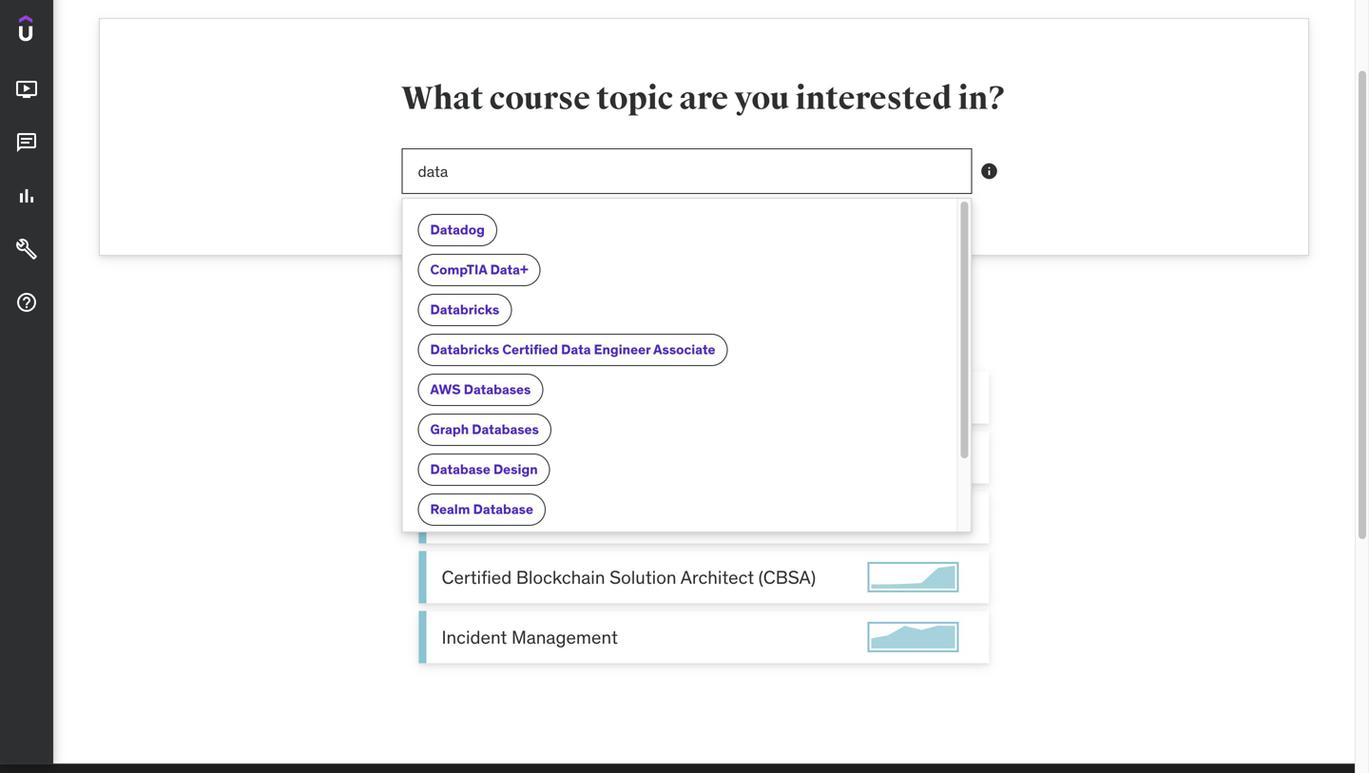 Task type: locate. For each thing, give the bounding box(es) containing it.
realm database
[[430, 501, 534, 518]]

databricks button
[[418, 294, 512, 326]]

1 vertical spatial medium image
[[15, 131, 38, 154]]

1 databricks from the top
[[430, 301, 500, 318]]

3 medium image from the top
[[15, 291, 38, 314]]

0 vertical spatial medium image
[[15, 78, 38, 101]]

1 vertical spatial databases
[[472, 421, 539, 438]]

blockchain
[[516, 566, 605, 589]]

1 vertical spatial databricks
[[430, 341, 500, 358]]

database down design
[[473, 501, 534, 518]]

databases for aws databases
[[464, 381, 531, 398]]

medium image
[[15, 78, 38, 101], [15, 131, 38, 154]]

certified up incident
[[442, 566, 512, 589]]

incident
[[442, 626, 507, 649]]

certified left data in the top left of the page
[[503, 341, 558, 358]]

2 interactive chart image from the top
[[872, 566, 955, 589]]

incident management link
[[419, 611, 990, 664]]

0 vertical spatial databricks
[[430, 301, 500, 318]]

a-frame framework link
[[419, 491, 990, 544]]

database
[[430, 461, 491, 478], [473, 501, 534, 518]]

databases up ableton push
[[472, 421, 539, 438]]

ableton push link
[[419, 431, 990, 484]]

datadog
[[430, 221, 485, 238]]

0 vertical spatial certified
[[503, 341, 558, 358]]

2 vertical spatial medium image
[[15, 291, 38, 314]]

push
[[509, 446, 550, 469]]

metatrader
[[442, 386, 532, 409]]

associate
[[654, 341, 716, 358]]

databricks
[[430, 301, 500, 318], [430, 341, 500, 358]]

incident management
[[442, 626, 618, 649]]

promising topics
[[619, 318, 790, 347]]

interactive chart image inside "certified blockchain solution architect (cbsa)" link
[[872, 566, 955, 589]]

metatrader 5
[[442, 386, 547, 409]]

databricks down the databricks button at the left of the page
[[430, 341, 500, 358]]

(cbsa)
[[759, 566, 816, 589]]

graph databases
[[430, 421, 539, 438]]

certified
[[503, 341, 558, 358], [442, 566, 512, 589]]

1 vertical spatial medium image
[[15, 238, 38, 261]]

2 vertical spatial interactive chart image
[[872, 626, 955, 649]]

1 interactive chart image from the top
[[872, 506, 955, 529]]

solution
[[610, 566, 677, 589]]

3 interactive chart image from the top
[[872, 626, 955, 649]]

framework
[[516, 506, 607, 529]]

a-frame framework
[[442, 506, 607, 529]]

realm database button
[[418, 494, 546, 526]]

data
[[561, 341, 591, 358]]

architect
[[681, 566, 754, 589]]

database up realm
[[430, 461, 491, 478]]

comptia data+
[[430, 261, 529, 278]]

0 vertical spatial medium image
[[15, 185, 38, 208]]

1 vertical spatial interactive chart image
[[872, 566, 955, 589]]

interactive chart image
[[872, 506, 955, 529], [872, 566, 955, 589], [872, 626, 955, 649]]

2 databricks from the top
[[430, 341, 500, 358]]

databases
[[464, 381, 531, 398], [472, 421, 539, 438]]

0 vertical spatial databases
[[464, 381, 531, 398]]

interested
[[796, 79, 952, 118]]

medium image
[[15, 185, 38, 208], [15, 238, 38, 261], [15, 291, 38, 314]]

datadog button
[[418, 214, 497, 246]]

aws databases button
[[418, 374, 544, 406]]

0 vertical spatial interactive chart image
[[872, 506, 955, 529]]

aws databases
[[430, 381, 531, 398]]

a-
[[442, 506, 461, 529]]

interactive chart image inside a-frame framework link
[[872, 506, 955, 529]]

certified blockchain solution architect (cbsa)
[[442, 566, 816, 589]]

2 medium image from the top
[[15, 238, 38, 261]]

databricks for databricks
[[430, 301, 500, 318]]

comptia
[[430, 261, 487, 278]]

1 vertical spatial certified
[[442, 566, 512, 589]]

promising
[[619, 318, 722, 347]]

management
[[512, 626, 618, 649]]

ableton push
[[442, 446, 550, 469]]

databricks down comptia
[[430, 301, 500, 318]]

databases up graph databases
[[464, 381, 531, 398]]

certified inside "certified blockchain solution architect (cbsa)" link
[[442, 566, 512, 589]]

data+
[[490, 261, 529, 278]]



Task type: describe. For each thing, give the bounding box(es) containing it.
databricks certified data engineer associate
[[430, 341, 716, 358]]

0 vertical spatial database
[[430, 461, 491, 478]]

metatrader 5 link
[[419, 372, 990, 424]]

comptia data+ button
[[418, 254, 541, 286]]

realm
[[430, 501, 470, 518]]

e.g. Photography, Travel Photography, JavaScript text field
[[402, 148, 973, 194]]

topics
[[727, 318, 790, 347]]

5
[[536, 386, 547, 409]]

databricks certified data engineer associate button
[[418, 334, 728, 366]]

udemy image
[[19, 15, 106, 48]]

graph
[[430, 421, 469, 438]]

graph databases button
[[418, 414, 552, 446]]

engineer
[[594, 341, 651, 358]]

in?
[[958, 79, 1007, 118]]

1 medium image from the top
[[15, 78, 38, 101]]

certified inside databricks certified data engineer associate button
[[503, 341, 558, 358]]

certified blockchain solution architect (cbsa) link
[[419, 551, 990, 604]]

are
[[679, 79, 729, 118]]

design
[[494, 461, 538, 478]]

2 medium image from the top
[[15, 131, 38, 154]]

course
[[490, 79, 591, 118]]

interactive chart image for solution
[[872, 566, 955, 589]]

database design
[[430, 461, 538, 478]]

databricks for databricks certified data engineer associate
[[430, 341, 500, 358]]

1 vertical spatial database
[[473, 501, 534, 518]]

1 medium image from the top
[[15, 185, 38, 208]]

what
[[402, 79, 484, 118]]

databases for graph databases
[[472, 421, 539, 438]]

what course topic are you interested in?
[[402, 79, 1007, 118]]

interactive chart image for framework
[[872, 506, 955, 529]]

database design button
[[418, 454, 551, 486]]

get info image
[[980, 162, 999, 181]]

topic
[[597, 79, 674, 118]]

frame
[[461, 506, 512, 529]]

you
[[735, 79, 790, 118]]

aws
[[430, 381, 461, 398]]

ableton
[[442, 446, 505, 469]]

interactive chart image inside incident management link
[[872, 626, 955, 649]]



Task type: vqa. For each thing, say whether or not it's contained in the screenshot.
the Ableton Push link
yes



